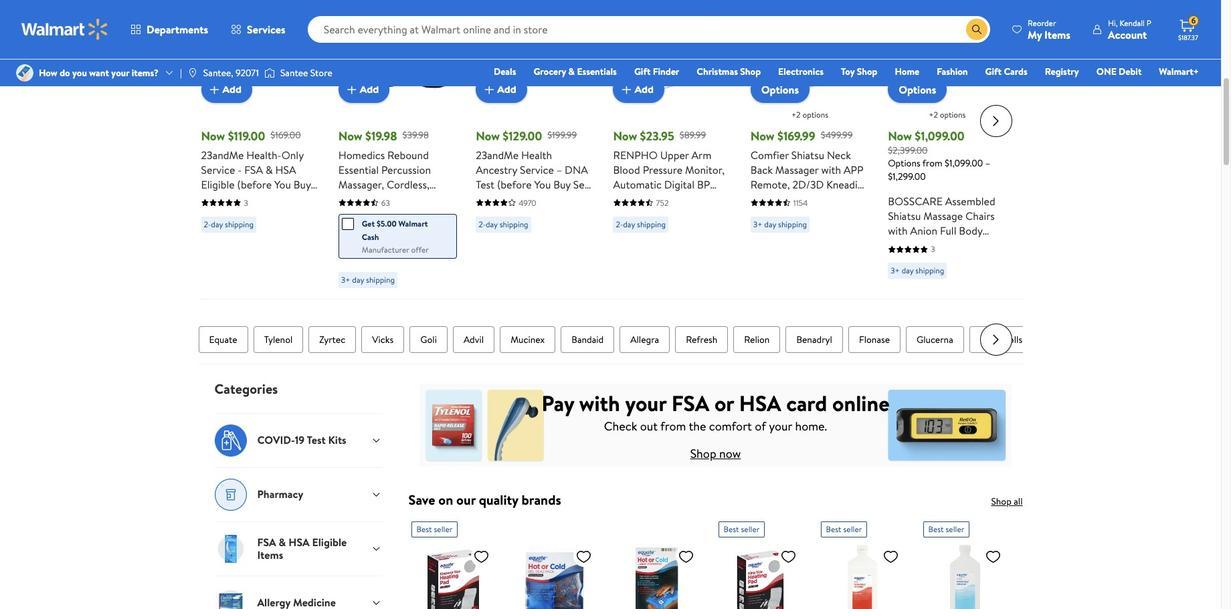 Task type: describe. For each thing, give the bounding box(es) containing it.
our
[[456, 491, 476, 509]]

(before inside now $129.00 $199.99 23andme health ancestry service – dna test (before you buy see important test info below)
[[497, 177, 532, 192]]

next slide for product carousel list image
[[980, 105, 1012, 138]]

eligible inside fsa & hsa eligible items
[[312, 536, 347, 550]]

hsa inside the now $119.00 $169.00 23andme health-only service - fsa & hsa eligible (before you buy see important test info below)
[[275, 162, 296, 177]]

finder
[[653, 65, 679, 78]]

comfier shiatsu neck back massager with app remote, 2d/3d kneading massage chair pad, heating compression seat cushion massagers, ideal gifts image
[[751, 0, 869, 92]]

92071
[[236, 66, 259, 80]]

3+ day shipping for $169.99
[[753, 219, 807, 230]]

recordings
[[674, 236, 725, 251]]

(before inside the now $119.00 $169.00 23andme health-only service - fsa & hsa eligible (before you buy see important test info below)
[[237, 177, 272, 192]]

add to cart image for now $19.98
[[344, 81, 360, 97]]

now
[[719, 446, 741, 462]]

2-day shipping for $119.00
[[204, 219, 254, 230]]

one debit
[[1097, 65, 1142, 78]]

2- for now $23.95
[[616, 219, 623, 230]]

online
[[832, 389, 890, 418]]

63
[[381, 197, 390, 209]]

back
[[751, 162, 773, 177]]

massagers,
[[814, 221, 864, 236]]

|
[[180, 66, 182, 80]]

shipping down the sl-
[[916, 265, 944, 276]]

rebound
[[387, 148, 429, 162]]

tylenol link
[[253, 326, 303, 353]]

& for grocery
[[568, 65, 575, 78]]

zyrtec link
[[309, 326, 356, 353]]

0 vertical spatial blood
[[613, 162, 640, 177]]

mucinex link
[[500, 326, 556, 353]]

$5.00
[[377, 218, 397, 229]]

3+ for $19.98
[[341, 274, 350, 286]]

flonase
[[859, 333, 890, 346]]

add to cart image for now $129.00
[[481, 81, 497, 97]]

product group containing now $169.99
[[751, 0, 869, 294]]

seller for equate xl electric heating pad, 6 heat settings with auto shut off, 12 x 24 in image on the bottom of page
[[741, 524, 760, 535]]

gift for gift cards
[[985, 65, 1002, 78]]

cuffs
[[613, 207, 639, 221]]

hsa inside fsa & hsa eligible items
[[289, 536, 310, 550]]

dr.
[[980, 333, 992, 346]]

& for fsa
[[279, 536, 286, 550]]

electronics
[[778, 65, 824, 78]]

fsa inside the now $119.00 $169.00 23andme health-only service - fsa & hsa eligible (before you buy see important test info below)
[[244, 162, 263, 177]]

23andme for $129.00
[[476, 148, 519, 162]]

registry
[[1045, 65, 1079, 78]]

refresh
[[686, 333, 718, 346]]

one
[[1097, 65, 1117, 78]]

$89.99
[[680, 129, 706, 142]]

$169.99
[[778, 128, 816, 144]]

4970
[[519, 197, 536, 209]]

now for $129.00
[[476, 128, 500, 144]]

Search search field
[[308, 16, 990, 43]]

one debit link
[[1091, 64, 1148, 79]]

save on our quality brands
[[409, 491, 561, 509]]

best for equate xxl electric heating pad, 6 heat settings with auto shut off, 18 x 33 in image
[[417, 524, 432, 535]]

now for $169.99
[[751, 128, 775, 144]]

kneading
[[827, 177, 869, 192]]

items inside reorder my items
[[1045, 27, 1071, 42]]

home inside home link
[[895, 65, 920, 78]]

test inside the now $119.00 $169.00 23andme health-only service - fsa & hsa eligible (before you buy see important test info below)
[[269, 192, 288, 207]]

0 horizontal spatial your
[[111, 66, 129, 80]]

rechargeable
[[338, 192, 401, 207]]

next slide for navpills list image
[[980, 324, 1012, 356]]

manufacturer offer
[[362, 244, 429, 255]]

product group containing now $23.95
[[613, 0, 732, 294]]

2-day shipping for $129.00
[[479, 219, 528, 230]]

2 horizontal spatial 3+ day shipping
[[891, 265, 944, 276]]

home link
[[889, 64, 926, 79]]

$119.00
[[228, 128, 265, 144]]

refresh link
[[675, 326, 728, 353]]

below)
[[476, 207, 507, 221]]

best for equate 70% isopropyl alcohol antiseptic, 32 fl oz image
[[928, 524, 944, 535]]

test up below)
[[476, 177, 495, 192]]

add for now $129.00
[[497, 82, 516, 97]]

arm
[[692, 148, 712, 162]]

1 horizontal spatial your
[[625, 389, 667, 418]]

gift for gift finder
[[634, 65, 651, 78]]

now $169.99 $499.99 comfier shiatsu neck back massager with app remote, 2d/3d kneading massage chair pad, heating compression seat cushion massagers, ideal gifts
[[751, 128, 869, 251]]

now $129.00 $199.99 23andme health ancestry service – dna test (before you buy see important test info below)
[[476, 128, 590, 221]]

items inside fsa & hsa eligible items
[[257, 548, 283, 563]]

info inside the now $119.00 $169.00 23andme health-only service - fsa & hsa eligible (before you buy see important test info below)
[[291, 192, 309, 207]]

massager,
[[338, 177, 384, 192]]

tylenol
[[264, 333, 293, 346]]

shipping down -
[[225, 219, 254, 230]]

renpho upper arm blood pressure monitor, automatic digital bp machine blood pressure cuffs with speaker, extra large cuff, lcd display, 2 users, 240 recordings for home office travel parents pregnancy image
[[613, 0, 732, 92]]

dr. scholls
[[980, 333, 1023, 346]]

parents
[[613, 265, 648, 280]]

shop inside 'link'
[[857, 65, 878, 78]]

fsa inside fsa & hsa eligible items
[[257, 536, 276, 550]]

pharmacy button
[[214, 468, 382, 522]]

automatic
[[613, 177, 662, 192]]

$499.99
[[821, 129, 853, 142]]

add for now $23.95
[[635, 82, 654, 97]]

Get $5.00 Walmart Cash checkbox
[[342, 218, 354, 230]]

see inside now $129.00 $199.99 23andme health ancestry service – dna test (before you buy see important test info below)
[[573, 177, 590, 192]]

equate multi-purpose hot or cold gel bead pack, 4.5" x 7.75" image
[[514, 543, 597, 610]]

options link for now $1,099.00
[[888, 76, 947, 103]]

allegra link
[[620, 326, 670, 353]]

seller for equate 91% isopropyl alcohol antiseptic, 32 fl oz image
[[843, 524, 862, 535]]

now for $23.95
[[613, 128, 637, 144]]

$23.95
[[640, 128, 674, 144]]

product group containing now $129.00
[[476, 0, 595, 294]]

percussion
[[381, 162, 431, 177]]

seat
[[751, 221, 771, 236]]

kits
[[328, 433, 346, 448]]

2d/3d
[[793, 177, 824, 192]]

options for now $169.99
[[761, 82, 799, 97]]

santee store
[[280, 66, 332, 80]]

christmas
[[697, 65, 738, 78]]

buy inside the now $119.00 $169.00 23andme health-only service - fsa & hsa eligible (before you buy see important test info below)
[[294, 177, 311, 192]]

display,
[[691, 221, 726, 236]]

pay
[[542, 389, 574, 418]]

info inside now $129.00 $199.99 23andme health ancestry service – dna test (before you buy see important test info below)
[[546, 192, 564, 207]]

you inside the now $119.00 $169.00 23andme health-only service - fsa & hsa eligible (before you buy see important test info below)
[[274, 177, 291, 192]]

23andme for $119.00
[[201, 148, 244, 162]]

from inside 'pay with your fsa or hsa card online check out from the comfort of your home.'
[[661, 418, 686, 435]]

machine
[[613, 192, 653, 207]]

best seller for equate xl electric heating pad, 6 heat settings with auto shut off, 12 x 24 in image on the bottom of page
[[724, 524, 760, 535]]

product group containing now $119.00
[[201, 0, 320, 294]]

1 vertical spatial pressure
[[685, 192, 724, 207]]

shiatsu inside bosscare assembled shiatsu massage chairs with anion full body recliner sl-track, thai stretch black
[[888, 209, 921, 224]]

add to favorites list, equate 91% isopropyl alcohol antiseptic, 32 fl oz image
[[883, 548, 899, 565]]

equate xxl electric heating pad, 6 heat settings with auto shut off, 18 x 33 in image
[[411, 543, 495, 610]]

now for $19.98
[[338, 128, 362, 144]]

reorder my items
[[1028, 17, 1071, 42]]

+2 for now $169.99
[[792, 109, 801, 120]]

test down health
[[525, 192, 543, 207]]

upper
[[660, 148, 689, 162]]

buy inside now $129.00 $199.99 23andme health ancestry service – dna test (before you buy see important test info below)
[[554, 177, 571, 192]]

$129.00
[[503, 128, 542, 144]]

with inside 'pay with your fsa or hsa card online check out from the comfort of your home.'
[[579, 389, 620, 418]]

home.
[[795, 418, 827, 435]]

categories
[[214, 380, 278, 398]]

assembled
[[945, 194, 996, 209]]

with inside bosscare assembled shiatsu massage chairs with anion full body recliner sl-track, thai stretch black
[[888, 224, 908, 238]]

3+ for $169.99
[[753, 219, 762, 230]]

benadryl link
[[786, 326, 843, 353]]

add button for now $129.00
[[476, 76, 527, 103]]

cordless,
[[387, 177, 429, 192]]

test inside dropdown button
[[307, 433, 326, 448]]

best for equate xl electric heating pad, 6 heat settings with auto shut off, 12 x 24 in image on the bottom of page
[[724, 524, 739, 535]]

black
[[925, 253, 950, 268]]

grocery & essentials link
[[528, 64, 623, 79]]

get $5.00 walmart cash walmart plus, element
[[342, 217, 446, 244]]

pad,
[[820, 192, 840, 207]]

users,
[[622, 236, 650, 251]]

heating
[[751, 207, 787, 221]]

pregnancy
[[651, 265, 700, 280]]

gift cards
[[985, 65, 1028, 78]]

equate link
[[198, 326, 248, 353]]

now for $1,099.00
[[888, 128, 912, 144]]

add to favorites list, equate xl electric heating pad, 6 heat settings with auto shut off, 12 x 24 in image
[[781, 548, 797, 565]]

+2 for now $1,099.00
[[929, 109, 938, 120]]

shipping up "240"
[[637, 219, 666, 230]]

best seller for equate 91% isopropyl alcohol antiseptic, 32 fl oz image
[[826, 524, 862, 535]]

2- for now $129.00
[[479, 219, 486, 230]]

toy shop link
[[835, 64, 884, 79]]

grocery
[[534, 65, 566, 78]]

with inside now $23.95 $89.99 renpho upper arm blood pressure monitor, automatic digital bp machine blood pressure cuffs with speaker, extra large cuff, lcd display, 2 users, 240 recordings for home office travel parents pregnancy
[[641, 207, 661, 221]]

do
[[60, 66, 70, 80]]

the
[[689, 418, 706, 435]]

important inside now $129.00 $199.99 23andme health ancestry service – dna test (before you buy see important test info below)
[[476, 192, 522, 207]]

 image for santee, 92071
[[187, 68, 198, 78]]

santee, 92071
[[203, 66, 259, 80]]

service for $129.00
[[520, 162, 554, 177]]

bosscare assembled shiatsu massage chairs with anion full body recliner sl-track, thai stretch black
[[888, 194, 996, 268]]

shop left all
[[991, 495, 1012, 508]]

shipping down 4970 on the top of the page
[[500, 219, 528, 230]]



Task type: locate. For each thing, give the bounding box(es) containing it.
0 horizontal spatial important
[[221, 192, 267, 207]]

Walmart Site-Wide search field
[[308, 16, 990, 43]]

best up equate 70% isopropyl alcohol antiseptic, 32 fl oz image
[[928, 524, 944, 535]]

0 horizontal spatial add to cart image
[[206, 81, 222, 97]]

health-
[[246, 148, 282, 162]]

-
[[238, 162, 242, 177]]

1 horizontal spatial blood
[[655, 192, 682, 207]]

now inside now $129.00 $199.99 23andme health ancestry service – dna test (before you buy see important test info below)
[[476, 128, 500, 144]]

departments
[[147, 22, 208, 37]]

walmart+ link
[[1153, 64, 1205, 79]]

& right grocery
[[568, 65, 575, 78]]

 image for how do you want your items?
[[16, 64, 33, 82]]

1 horizontal spatial gift
[[985, 65, 1002, 78]]

out
[[640, 418, 658, 435]]

with left the app
[[821, 162, 841, 177]]

massage inside bosscare assembled shiatsu massage chairs with anion full body recliner sl-track, thai stretch black
[[924, 209, 963, 224]]

1 horizontal spatial buy
[[554, 177, 571, 192]]

0 horizontal spatial 2-
[[204, 219, 211, 230]]

0 horizontal spatial you
[[274, 177, 291, 192]]

0 horizontal spatial +2
[[792, 109, 801, 120]]

fashion
[[937, 65, 968, 78]]

2 horizontal spatial 2-day shipping
[[616, 219, 666, 230]]

benadryl
[[797, 333, 832, 346]]

with inside now $169.99 $499.99 comfier shiatsu neck back massager with app remote, 2d/3d kneading massage chair pad, heating compression seat cushion massagers, ideal gifts
[[821, 162, 841, 177]]

2 2- from the left
[[479, 219, 486, 230]]

your left the at the right bottom
[[625, 389, 667, 418]]

reorder
[[1028, 17, 1056, 28]]

3+ day shipping
[[753, 219, 807, 230], [891, 265, 944, 276], [341, 274, 395, 286]]

shop all link
[[991, 495, 1023, 508]]

2 seller from the left
[[741, 524, 760, 535]]

2 horizontal spatial  image
[[264, 66, 275, 80]]

4 best from the left
[[928, 524, 944, 535]]

1 horizontal spatial 3+
[[753, 219, 762, 230]]

2 23andme from the left
[[476, 148, 519, 162]]

1 horizontal spatial important
[[476, 192, 522, 207]]

anion
[[910, 224, 938, 238]]

options link for now $169.99
[[751, 76, 810, 103]]

2 vertical spatial fsa
[[257, 536, 276, 550]]

want
[[89, 66, 109, 80]]

2 you from the left
[[534, 177, 551, 192]]

5 now from the left
[[751, 128, 775, 144]]

massage left 1154
[[751, 192, 790, 207]]

0 horizontal spatial see
[[201, 192, 218, 207]]

+2 up $169.99 at right top
[[792, 109, 801, 120]]

kendall
[[1120, 17, 1145, 28]]

add to favorites list, equate multi-purpose hot or cold gel bead pack, 4.5" x 7.75" image
[[576, 548, 592, 565]]

2 horizontal spatial &
[[568, 65, 575, 78]]

only
[[282, 148, 304, 162]]

0 vertical spatial fsa
[[244, 162, 263, 177]]

 image right the 92071 on the top left
[[264, 66, 275, 80]]

neck
[[827, 148, 851, 162]]

1 vertical spatial 3
[[931, 244, 935, 255]]

0 horizontal spatial pressure
[[643, 162, 683, 177]]

2 (before from the left
[[497, 177, 532, 192]]

1 horizontal spatial 3
[[931, 244, 935, 255]]

pay with your fsa or hsa card online check out from the comfort of your home.
[[542, 389, 890, 435]]

service left -
[[201, 162, 235, 177]]

add button for now $119.00
[[201, 76, 252, 103]]

0 horizontal spatial 2-day shipping
[[204, 219, 254, 230]]

3+ up ideal
[[753, 219, 762, 230]]

cushion
[[774, 221, 811, 236]]

1 vertical spatial massage
[[924, 209, 963, 224]]

1 add to cart image from the left
[[481, 81, 497, 97]]

add button right |
[[201, 76, 252, 103]]

0 vertical spatial shiatsu
[[791, 148, 824, 162]]

1 +2 from the left
[[792, 109, 801, 120]]

1 add to cart image from the left
[[206, 81, 222, 97]]

1 horizontal spatial &
[[279, 536, 286, 550]]

seller up equate xl electric heating pad, 6 heat settings with auto shut off, 12 x 24 in image on the bottom of page
[[741, 524, 760, 535]]

0 horizontal spatial +2 options
[[792, 109, 828, 120]]

now left $119.00
[[201, 128, 225, 144]]

4 now from the left
[[613, 128, 637, 144]]

$1,099.00 up the $1,299.00
[[915, 128, 965, 144]]

0 horizontal spatial shiatsu
[[791, 148, 824, 162]]

hsa down pharmacy dropdown button
[[289, 536, 310, 550]]

1 vertical spatial &
[[266, 162, 273, 177]]

goli
[[420, 333, 437, 346]]

1154
[[793, 197, 808, 209]]

now inside now $23.95 $89.99 renpho upper arm blood pressure monitor, automatic digital bp machine blood pressure cuffs with speaker, extra large cuff, lcd display, 2 users, 240 recordings for home office travel parents pregnancy
[[613, 128, 637, 144]]

1 add button from the left
[[201, 76, 252, 103]]

23andme health   ancestry service – dna test (before you buy see important test info below) image
[[476, 0, 595, 92]]

options link up $169.99 at right top
[[751, 76, 810, 103]]

for
[[613, 251, 627, 265]]

service inside the now $119.00 $169.00 23andme health-only service - fsa & hsa eligible (before you buy see important test info below)
[[201, 162, 235, 177]]

hsa down $169.00
[[275, 162, 296, 177]]

3+ day shipping down manufacturer
[[341, 274, 395, 286]]

massage inside now $169.99 $499.99 comfier shiatsu neck back massager with app remote, 2d/3d kneading massage chair pad, heating compression seat cushion massagers, ideal gifts
[[751, 192, 790, 207]]

seller for equate xxl electric heating pad, 6 heat settings with auto shut off, 18 x 33 in image
[[434, 524, 453, 535]]

equate reusable hot or cold large compress, 8"x12" image
[[616, 543, 700, 610]]

3+ day shipping for $19.98
[[341, 274, 395, 286]]

23andme inside the now $119.00 $169.00 23andme health-only service - fsa & hsa eligible (before you buy see important test info below)
[[201, 148, 244, 162]]

3 2-day shipping from the left
[[616, 219, 666, 230]]

add to favorites list, equate xxl electric heating pad, 6 heat settings with auto shut off, 18 x 33 in image
[[473, 548, 489, 565]]

product group containing now $1,099.00
[[888, 0, 1007, 294]]

1 best seller from the left
[[417, 524, 453, 535]]

santee
[[280, 66, 308, 80]]

remote,
[[751, 177, 790, 192]]

0 horizontal spatial –
[[556, 162, 562, 177]]

23andme down $129.00
[[476, 148, 519, 162]]

 image
[[16, 64, 33, 82], [264, 66, 275, 80], [187, 68, 198, 78]]

options down electronics
[[761, 82, 799, 97]]

manufacturer
[[362, 244, 409, 255]]

fashion link
[[931, 64, 974, 79]]

1 horizontal spatial options
[[940, 109, 966, 120]]

add button up $129.00
[[476, 76, 527, 103]]

2- for now $119.00
[[204, 219, 211, 230]]

2 add from the left
[[360, 82, 379, 97]]

1 horizontal spatial items
[[1045, 27, 1071, 42]]

pharmacy
[[257, 487, 303, 502]]

0 vertical spatial items
[[1045, 27, 1071, 42]]

 image right |
[[187, 68, 198, 78]]

2 best from the left
[[724, 524, 739, 535]]

options for now $1,099.00
[[940, 109, 966, 120]]

2 options from the left
[[940, 109, 966, 120]]

shipping down manufacturer
[[366, 274, 395, 286]]

1 horizontal spatial +2 options
[[929, 109, 966, 120]]

get
[[362, 218, 375, 229]]

1 service from the left
[[201, 162, 235, 177]]

add button for now $23.95
[[613, 76, 665, 103]]

hsa right or
[[739, 389, 781, 418]]

add for now $19.98
[[360, 82, 379, 97]]

equate 70% isopropyl alcohol antiseptic, 32 fl oz image
[[923, 543, 1007, 610]]

1 gift from the left
[[634, 65, 651, 78]]

best seller for equate xxl electric heating pad, 6 heat settings with auto shut off, 18 x 33 in image
[[417, 524, 453, 535]]

shiatsu down $169.99 at right top
[[791, 148, 824, 162]]

0 horizontal spatial add to cart image
[[481, 81, 497, 97]]

1 horizontal spatial pressure
[[685, 192, 724, 207]]

massage
[[751, 192, 790, 207], [924, 209, 963, 224]]

(before up 4970 on the top of the page
[[497, 177, 532, 192]]

1 vertical spatial fsa
[[672, 389, 709, 418]]

seller for equate 70% isopropyl alcohol antiseptic, 32 fl oz image
[[946, 524, 965, 535]]

chair
[[793, 192, 817, 207]]

options for now $1,099.00
[[899, 82, 936, 97]]

shipping
[[225, 219, 254, 230], [500, 219, 528, 230], [637, 219, 666, 230], [778, 219, 807, 230], [916, 265, 944, 276], [366, 274, 395, 286]]

0 horizontal spatial &
[[266, 162, 273, 177]]

hi,
[[1108, 17, 1118, 28]]

monitor,
[[685, 162, 725, 177]]

4 add button from the left
[[613, 76, 665, 103]]

3 best from the left
[[826, 524, 842, 535]]

3 now from the left
[[476, 128, 500, 144]]

services
[[247, 22, 285, 37]]

best up equate xl electric heating pad, 6 heat settings with auto shut off, 12 x 24 in image on the bottom of page
[[724, 524, 739, 535]]

2 2-day shipping from the left
[[479, 219, 528, 230]]

$187.37
[[1178, 33, 1198, 42]]

0 horizontal spatial blood
[[613, 162, 640, 177]]

1 horizontal spatial add to cart image
[[344, 81, 360, 97]]

1 options from the left
[[803, 109, 828, 120]]

3 best seller from the left
[[826, 524, 862, 535]]

0 horizontal spatial eligible
[[201, 177, 235, 192]]

now inside now $1,099.00 $2,399.00 options from $1,099.00 – $1,299.00
[[888, 128, 912, 144]]

1 horizontal spatial massage
[[924, 209, 963, 224]]

0 horizontal spatial from
[[661, 418, 686, 435]]

home right for
[[630, 251, 658, 265]]

options link right toy shop
[[888, 76, 947, 103]]

23andme health-only service - fsa & hsa eligible (before you buy see important test info below) image
[[201, 0, 320, 92]]

options link
[[751, 76, 810, 103], [888, 76, 947, 103]]

add to cart image for now $119.00
[[206, 81, 222, 97]]

23andme inside now $129.00 $199.99 23andme health ancestry service – dna test (before you buy see important test info below)
[[476, 148, 519, 162]]

2 add to cart image from the left
[[344, 81, 360, 97]]

$19.98
[[365, 128, 397, 144]]

1 horizontal spatial service
[[520, 162, 554, 177]]

0 horizontal spatial options link
[[751, 76, 810, 103]]

 image for santee store
[[264, 66, 275, 80]]

0 horizontal spatial 23andme
[[201, 148, 244, 162]]

2 info from the left
[[546, 192, 564, 207]]

pressure down monitor,
[[685, 192, 724, 207]]

on
[[439, 491, 453, 509]]

1 +2 options from the left
[[792, 109, 828, 120]]

options
[[761, 82, 799, 97], [899, 82, 936, 97], [888, 157, 921, 170]]

eligible left -
[[201, 177, 235, 192]]

1 add from the left
[[222, 82, 242, 97]]

add button for now $19.98
[[338, 76, 390, 103]]

2 important from the left
[[476, 192, 522, 207]]

options for now $169.99
[[803, 109, 828, 120]]

0 vertical spatial pressure
[[643, 162, 683, 177]]

2-day shipping
[[204, 219, 254, 230], [479, 219, 528, 230], [616, 219, 666, 230]]

options down home link
[[899, 82, 936, 97]]

from left the at the right bottom
[[661, 418, 686, 435]]

2 best seller from the left
[[724, 524, 760, 535]]

now up homedics
[[338, 128, 362, 144]]

2-day shipping down -
[[204, 219, 254, 230]]

service inside now $129.00 $199.99 23andme health ancestry service – dna test (before you buy see important test info below)
[[520, 162, 554, 177]]

1 horizontal spatial (before
[[497, 177, 532, 192]]

add to cart image
[[206, 81, 222, 97], [344, 81, 360, 97]]

best for equate 91% isopropyl alcohol antiseptic, 32 fl oz image
[[826, 524, 842, 535]]

1 horizontal spatial 2-day shipping
[[479, 219, 528, 230]]

1 horizontal spatial from
[[923, 157, 943, 170]]

fsa left or
[[672, 389, 709, 418]]

1 vertical spatial shiatsu
[[888, 209, 921, 224]]

1 options link from the left
[[751, 76, 810, 103]]

shop right christmas
[[740, 65, 761, 78]]

0 vertical spatial hsa
[[275, 162, 296, 177]]

2 add button from the left
[[338, 76, 390, 103]]

– inside now $1,099.00 $2,399.00 options from $1,099.00 – $1,299.00
[[985, 157, 990, 170]]

1 23andme from the left
[[201, 148, 244, 162]]

add to cart image down gift finder link
[[619, 81, 635, 97]]

massage up the sl-
[[924, 209, 963, 224]]

1 now from the left
[[201, 128, 225, 144]]

–
[[985, 157, 990, 170], [556, 162, 562, 177]]

2 horizontal spatial 3+
[[891, 265, 900, 276]]

ideal
[[751, 236, 773, 251]]

best seller up equate xl electric heating pad, 6 heat settings with auto shut off, 12 x 24 in image on the bottom of page
[[724, 524, 760, 535]]

2-day shipping for $23.95
[[616, 219, 666, 230]]

1 info from the left
[[291, 192, 309, 207]]

add for now $119.00
[[222, 82, 242, 97]]

2 horizontal spatial 2-
[[616, 219, 623, 230]]

0 horizontal spatial items
[[257, 548, 283, 563]]

1 you from the left
[[274, 177, 291, 192]]

0 vertical spatial massage
[[751, 192, 790, 207]]

3 2- from the left
[[616, 219, 623, 230]]

add down the gift finder
[[635, 82, 654, 97]]

gift
[[634, 65, 651, 78], [985, 65, 1002, 78]]

pay with your fsa or hsa card online. check out from the comfort of your home.  shop now. image
[[419, 384, 1012, 467]]

fsa & hsa eligible items
[[257, 536, 347, 563]]

add to cart image
[[481, 81, 497, 97], [619, 81, 635, 97]]

4 add from the left
[[635, 82, 654, 97]]

1 horizontal spatial options link
[[888, 76, 947, 103]]

+2 options up now $1,099.00 $2,399.00 options from $1,099.00 – $1,299.00
[[929, 109, 966, 120]]

1 seller from the left
[[434, 524, 453, 535]]

save
[[409, 491, 435, 509]]

2-day shipping up users,
[[616, 219, 666, 230]]

(before down health-
[[237, 177, 272, 192]]

your right want
[[111, 66, 129, 80]]

0 horizontal spatial options
[[803, 109, 828, 120]]

& inside the now $119.00 $169.00 23andme health-only service - fsa & hsa eligible (before you buy see important test info below)
[[266, 162, 273, 177]]

0 vertical spatial $1,099.00
[[915, 128, 965, 144]]

bp
[[697, 177, 710, 192]]

info down only
[[291, 192, 309, 207]]

3 down anion
[[931, 244, 935, 255]]

2 horizontal spatial your
[[769, 418, 792, 435]]

1 best from the left
[[417, 524, 432, 535]]

1 horizontal spatial  image
[[187, 68, 198, 78]]

1 2- from the left
[[204, 219, 211, 230]]

quality
[[479, 491, 518, 509]]

fsa & hsa eligible items button
[[214, 522, 382, 576]]

how
[[39, 66, 57, 80]]

1 horizontal spatial 23andme
[[476, 148, 519, 162]]

items
[[1045, 27, 1071, 42], [257, 548, 283, 563]]

add to cart image for now $23.95
[[619, 81, 635, 97]]

buy
[[294, 177, 311, 192], [554, 177, 571, 192]]

2 gift from the left
[[985, 65, 1002, 78]]

best seller down the on
[[417, 524, 453, 535]]

add down santee, 92071
[[222, 82, 242, 97]]

body
[[959, 224, 983, 238]]

3+ down get $5.00 walmart cash checkbox
[[341, 274, 350, 286]]

dr. scholls link
[[969, 326, 1033, 353]]

2 vertical spatial hsa
[[289, 536, 310, 550]]

info right 4970 on the top of the page
[[546, 192, 564, 207]]

1 horizontal spatial 3+ day shipping
[[753, 219, 807, 230]]

now up "comfier"
[[751, 128, 775, 144]]

test right 19
[[307, 433, 326, 448]]

hi, kendall p account
[[1108, 17, 1152, 42]]

2 now from the left
[[338, 128, 362, 144]]

walmart image
[[21, 19, 108, 40]]

with right the cuffs
[[641, 207, 661, 221]]

2 options link from the left
[[888, 76, 947, 103]]

equate 91% isopropyl alcohol antiseptic, 32 fl oz image
[[821, 543, 904, 610]]

0 vertical spatial eligible
[[201, 177, 235, 192]]

add to favorites list, equate 70% isopropyl alcohol antiseptic, 32 fl oz image
[[985, 548, 1001, 565]]

3+ day shipping down recliner
[[891, 265, 944, 276]]

test
[[476, 177, 495, 192], [269, 192, 288, 207], [525, 192, 543, 207], [307, 433, 326, 448]]

with left anion
[[888, 224, 908, 238]]

shop right toy
[[857, 65, 878, 78]]

of
[[755, 418, 766, 435]]

0 horizontal spatial  image
[[16, 64, 33, 82]]

1 2-day shipping from the left
[[204, 219, 254, 230]]

check
[[604, 418, 637, 435]]

now inside now $19.98 $39.98 homedics rebound essential percussion massager, cordless, rechargeable
[[338, 128, 362, 144]]

1 horizontal spatial add to cart image
[[619, 81, 635, 97]]

options up bosscare
[[888, 157, 921, 170]]

1 vertical spatial blood
[[655, 192, 682, 207]]

christmas shop link
[[691, 64, 767, 79]]

blood up machine
[[613, 162, 640, 177]]

1 vertical spatial from
[[661, 418, 686, 435]]

your right of
[[769, 418, 792, 435]]

see inside the now $119.00 $169.00 23andme health-only service - fsa & hsa eligible (before you buy see important test info below)
[[201, 192, 218, 207]]

full
[[940, 224, 957, 238]]

now inside the now $119.00 $169.00 23andme health-only service - fsa & hsa eligible (before you buy see important test info below)
[[201, 128, 225, 144]]

0 vertical spatial home
[[895, 65, 920, 78]]

1 buy from the left
[[294, 177, 311, 192]]

0 horizontal spatial 3
[[244, 197, 248, 209]]

0 horizontal spatial massage
[[751, 192, 790, 207]]

2 service from the left
[[520, 162, 554, 177]]

now inside now $169.99 $499.99 comfier shiatsu neck back massager with app remote, 2d/3d kneading massage chair pad, heating compression seat cushion massagers, ideal gifts
[[751, 128, 775, 144]]

from inside now $1,099.00 $2,399.00 options from $1,099.00 – $1,299.00
[[923, 157, 943, 170]]

cuff,
[[642, 221, 665, 236]]

seller up equate 91% isopropyl alcohol antiseptic, 32 fl oz image
[[843, 524, 862, 535]]

1 horizontal spatial see
[[573, 177, 590, 192]]

best seller up equate 91% isopropyl alcohol antiseptic, 32 fl oz image
[[826, 524, 862, 535]]

+2 options for now $169.99
[[792, 109, 828, 120]]

my
[[1028, 27, 1042, 42]]

1 horizontal spatial home
[[895, 65, 920, 78]]

0 horizontal spatial service
[[201, 162, 235, 177]]

bosscare assembled shiatsu massage chairs with anion full body recliner sl-track, thai stretch black image
[[888, 0, 1007, 92]]

covid-19 test kits button
[[214, 413, 382, 468]]

2 +2 options from the left
[[929, 109, 966, 120]]

1 vertical spatial $1,099.00
[[945, 157, 983, 170]]

0 horizontal spatial 3+ day shipping
[[341, 274, 395, 286]]

240
[[653, 236, 671, 251]]

toy shop
[[841, 65, 878, 78]]

0 horizontal spatial (before
[[237, 177, 272, 192]]

thai
[[972, 238, 990, 253]]

fsa right -
[[244, 162, 263, 177]]

home inside now $23.95 $89.99 renpho upper arm blood pressure monitor, automatic digital bp machine blood pressure cuffs with speaker, extra large cuff, lcd display, 2 users, 240 recordings for home office travel parents pregnancy
[[630, 251, 658, 265]]

add to cart image down deals
[[481, 81, 497, 97]]

pressure up 752
[[643, 162, 683, 177]]

– up the assembled
[[985, 157, 990, 170]]

now up the $1,299.00
[[888, 128, 912, 144]]

& left only
[[266, 162, 273, 177]]

options down fashion link
[[940, 109, 966, 120]]

0 horizontal spatial home
[[630, 251, 658, 265]]

now $19.98 $39.98 homedics rebound essential percussion massager, cordless, rechargeable
[[338, 128, 431, 207]]

product group containing now $19.98
[[338, 0, 457, 294]]

add button up the $23.95
[[613, 76, 665, 103]]

3 seller from the left
[[843, 524, 862, 535]]

+2 options up $169.99 at right top
[[792, 109, 828, 120]]

from up bosscare
[[923, 157, 943, 170]]

1 horizontal spatial 2-
[[479, 219, 486, 230]]

large
[[613, 221, 639, 236]]

service for $119.00
[[201, 162, 235, 177]]

blood up lcd
[[655, 192, 682, 207]]

eligible inside the now $119.00 $169.00 23andme health-only service - fsa & hsa eligible (before you buy see important test info below)
[[201, 177, 235, 192]]

0 horizontal spatial info
[[291, 192, 309, 207]]

1 important from the left
[[221, 192, 267, 207]]

homedics rebound essential percussion massager, cordless, rechargeable image
[[338, 0, 457, 92]]

2-day shipping down 4970 on the top of the page
[[479, 219, 528, 230]]

0 horizontal spatial gift
[[634, 65, 651, 78]]

+2 options for now $1,099.00
[[929, 109, 966, 120]]

2 +2 from the left
[[929, 109, 938, 120]]

0 horizontal spatial buy
[[294, 177, 311, 192]]

items down pharmacy at the left bottom
[[257, 548, 283, 563]]

equate xl electric heating pad, 6 heat settings with auto shut off, 12 x 24 in image
[[718, 543, 802, 610]]

best down save in the bottom of the page
[[417, 524, 432, 535]]

1 (before from the left
[[237, 177, 272, 192]]

now left $129.00
[[476, 128, 500, 144]]

service
[[201, 162, 235, 177], [520, 162, 554, 177]]

 image left how
[[16, 64, 33, 82]]

important down 'ancestry'
[[476, 192, 522, 207]]

0 horizontal spatial 3+
[[341, 274, 350, 286]]

& down pharmacy at the left bottom
[[279, 536, 286, 550]]

2 buy from the left
[[554, 177, 571, 192]]

&
[[568, 65, 575, 78], [266, 162, 273, 177], [279, 536, 286, 550]]

2 vertical spatial &
[[279, 536, 286, 550]]

now for $119.00
[[201, 128, 225, 144]]

1 horizontal spatial info
[[546, 192, 564, 207]]

1 horizontal spatial +2
[[929, 109, 938, 120]]

info
[[291, 192, 309, 207], [546, 192, 564, 207]]

shop left now
[[690, 446, 716, 462]]

4 best seller from the left
[[928, 524, 965, 535]]

add down deals link
[[497, 82, 516, 97]]

1 horizontal spatial –
[[985, 157, 990, 170]]

4 seller from the left
[[946, 524, 965, 535]]

2 add to cart image from the left
[[619, 81, 635, 97]]

seller up equate 70% isopropyl alcohol antiseptic, 32 fl oz image
[[946, 524, 965, 535]]

shiatsu up recliner
[[888, 209, 921, 224]]

relion
[[744, 333, 770, 346]]

& inside fsa & hsa eligible items
[[279, 536, 286, 550]]

1 vertical spatial items
[[257, 548, 283, 563]]

you inside now $129.00 $199.99 23andme health ancestry service – dna test (before you buy see important test info below)
[[534, 177, 551, 192]]

items right the my on the top
[[1045, 27, 1071, 42]]

you up 4970 on the top of the page
[[534, 177, 551, 192]]

3 add button from the left
[[476, 76, 527, 103]]

options up $169.99 at right top
[[803, 109, 828, 120]]

best
[[417, 524, 432, 535], [724, 524, 739, 535], [826, 524, 842, 535], [928, 524, 944, 535]]

– inside now $129.00 $199.99 23andme health ancestry service – dna test (before you buy see important test info below)
[[556, 162, 562, 177]]

from
[[923, 157, 943, 170], [661, 418, 686, 435]]

shiatsu inside now $169.99 $499.99 comfier shiatsu neck back massager with app remote, 2d/3d kneading massage chair pad, heating compression seat cushion massagers, ideal gifts
[[791, 148, 824, 162]]

mucinex
[[511, 333, 545, 346]]

fsa inside 'pay with your fsa or hsa card online check out from the comfort of your home.'
[[672, 389, 709, 418]]

hsa inside 'pay with your fsa or hsa card online check out from the comfort of your home.'
[[739, 389, 781, 418]]

1 horizontal spatial shiatsu
[[888, 209, 921, 224]]

0 vertical spatial 3
[[244, 197, 248, 209]]

gift finder link
[[628, 64, 685, 79]]

23andme down $119.00
[[201, 148, 244, 162]]

product group
[[201, 0, 320, 294], [338, 0, 457, 294], [476, 0, 595, 294], [613, 0, 732, 294], [751, 0, 869, 294], [888, 0, 1007, 294], [411, 516, 495, 610], [718, 516, 802, 610], [821, 516, 904, 610], [923, 516, 1007, 610]]

account
[[1108, 27, 1147, 42]]

0 vertical spatial from
[[923, 157, 943, 170]]

shipping up gifts
[[778, 219, 807, 230]]

1 horizontal spatial eligible
[[312, 536, 347, 550]]

test down only
[[269, 192, 288, 207]]

best up equate 91% isopropyl alcohol antiseptic, 32 fl oz image
[[826, 524, 842, 535]]

home left fashion
[[895, 65, 920, 78]]

service up 4970 on the top of the page
[[520, 162, 554, 177]]

options inside now $1,099.00 $2,399.00 options from $1,099.00 – $1,299.00
[[888, 157, 921, 170]]

3 add from the left
[[497, 82, 516, 97]]

1 horizontal spatial you
[[534, 177, 551, 192]]

important down -
[[221, 192, 267, 207]]

best seller for equate 70% isopropyl alcohol antiseptic, 32 fl oz image
[[928, 524, 965, 535]]

6 now from the left
[[888, 128, 912, 144]]

1 vertical spatial eligible
[[312, 536, 347, 550]]

important inside the now $119.00 $169.00 23andme health-only service - fsa & hsa eligible (before you buy see important test info below)
[[221, 192, 267, 207]]

buy down $199.99
[[554, 177, 571, 192]]

0 vertical spatial &
[[568, 65, 575, 78]]

search icon image
[[972, 24, 982, 35]]

1 vertical spatial hsa
[[739, 389, 781, 418]]

3 right below)
[[244, 197, 248, 209]]

add to favorites list, equate reusable hot or cold large compress, 8"x12" image
[[678, 548, 694, 565]]

covid-
[[257, 433, 295, 448]]

1 vertical spatial home
[[630, 251, 658, 265]]



Task type: vqa. For each thing, say whether or not it's contained in the screenshot.
right Buy
yes



